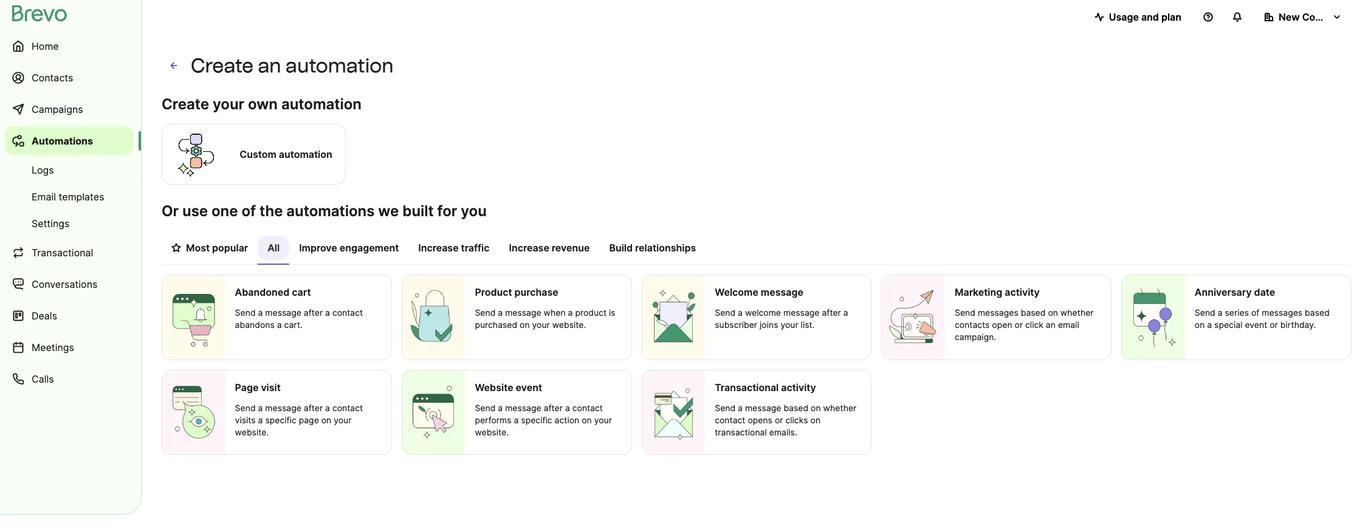 Task type: vqa. For each thing, say whether or not it's contained in the screenshot.


Task type: locate. For each thing, give the bounding box(es) containing it.
send up purchased
[[475, 308, 496, 318]]

anniversary date
[[1195, 286, 1276, 299]]

increase
[[418, 242, 459, 254], [509, 242, 550, 254]]

automation
[[286, 54, 394, 77], [281, 95, 362, 113], [279, 148, 332, 161]]

website event
[[475, 382, 542, 394]]

increase for increase revenue
[[509, 242, 550, 254]]

build relationships link
[[600, 236, 706, 264]]

whether inside send a message based on whether contact opens or clicks on transactional emails.
[[824, 403, 857, 413]]

website. inside send a message after a contact performs a specific action on your website.
[[475, 427, 509, 437]]

1 horizontal spatial website.
[[475, 427, 509, 437]]

your inside send a message after a contact performs a specific action on your website.
[[594, 415, 612, 425]]

specific inside "send a message after a contact visits a specific page on your website."
[[265, 415, 297, 425]]

activity
[[1005, 286, 1040, 299], [781, 382, 816, 394]]

2 horizontal spatial website.
[[552, 320, 586, 330]]

transactional up opens
[[715, 382, 779, 394]]

based inside send messages based on whether contacts open or click an email campaign.
[[1021, 308, 1046, 318]]

transactional down settings 'link'
[[32, 247, 93, 259]]

on inside send a message when a product is purchased on your website.
[[520, 320, 530, 330]]

on inside "send a message after a contact visits a specific page on your website."
[[321, 415, 331, 425]]

an right click
[[1046, 320, 1056, 330]]

2 increase from the left
[[509, 242, 550, 254]]

contact for page visit
[[332, 403, 363, 413]]

activity up send messages based on whether contacts open or click an email campaign. at the bottom of page
[[1005, 286, 1040, 299]]

cart.
[[284, 320, 303, 330]]

based
[[1021, 308, 1046, 318], [1305, 308, 1330, 318], [784, 403, 809, 413]]

send inside send a message after a contact abandons a cart.
[[235, 308, 256, 318]]

1 messages from the left
[[978, 308, 1019, 318]]

popular
[[212, 242, 248, 254]]

after inside send a message after a contact performs a specific action on your website.
[[544, 403, 563, 413]]

0 horizontal spatial of
[[242, 202, 256, 220]]

0 horizontal spatial transactional
[[32, 247, 93, 259]]

message for website event
[[505, 403, 541, 413]]

date
[[1255, 286, 1276, 299]]

website. for page visit
[[235, 427, 269, 437]]

message inside send a message when a product is purchased on your website.
[[505, 308, 541, 318]]

website. for website event
[[475, 427, 509, 437]]

increase revenue link
[[499, 236, 600, 264]]

2 specific from the left
[[521, 415, 552, 425]]

welcome
[[745, 308, 781, 318]]

settings
[[32, 218, 70, 230]]

most popular
[[186, 242, 248, 254]]

contacts
[[32, 72, 73, 84]]

based up click
[[1021, 308, 1046, 318]]

1 horizontal spatial of
[[1252, 308, 1260, 318]]

1 vertical spatial an
[[1046, 320, 1056, 330]]

0 horizontal spatial website.
[[235, 427, 269, 437]]

1 specific from the left
[[265, 415, 297, 425]]

your right page
[[334, 415, 352, 425]]

send inside send a message based on whether contact opens or clicks on transactional emails.
[[715, 403, 736, 413]]

a inside send a message based on whether contact opens or clicks on transactional emails.
[[738, 403, 743, 413]]

message down visit
[[265, 403, 301, 413]]

0 horizontal spatial specific
[[265, 415, 297, 425]]

0 horizontal spatial activity
[[781, 382, 816, 394]]

your left list.
[[781, 320, 799, 330]]

send for abandoned
[[235, 308, 256, 318]]

message for transactional activity
[[745, 403, 782, 413]]

automations link
[[5, 126, 134, 156]]

improve engagement
[[299, 242, 399, 254]]

0 vertical spatial whether
[[1061, 308, 1094, 318]]

opens
[[748, 415, 773, 425]]

1 horizontal spatial event
[[1245, 320, 1268, 330]]

website. down performs on the bottom left of the page
[[475, 427, 509, 437]]

message inside "send a message after a contact visits a specific page on your website."
[[265, 403, 301, 413]]

on up email
[[1048, 308, 1058, 318]]

an
[[258, 54, 281, 77], [1046, 320, 1056, 330]]

performs
[[475, 415, 512, 425]]

0 horizontal spatial based
[[784, 403, 809, 413]]

or left 'birthday.'
[[1270, 320, 1278, 330]]

event right website
[[516, 382, 542, 394]]

message up opens
[[745, 403, 782, 413]]

send a message after a contact abandons a cart.
[[235, 308, 363, 330]]

your left own
[[213, 95, 244, 113]]

0 vertical spatial create
[[191, 54, 254, 77]]

send up abandons
[[235, 308, 256, 318]]

after inside send a message after a contact abandons a cart.
[[304, 308, 323, 318]]

an inside send messages based on whether contacts open or click an email campaign.
[[1046, 320, 1056, 330]]

send up contacts on the right
[[955, 308, 976, 318]]

increase revenue
[[509, 242, 590, 254]]

website. down when
[[552, 320, 586, 330]]

your inside 'send a welcome message after a subscriber joins your list.'
[[781, 320, 799, 330]]

built
[[403, 202, 434, 220]]

your right action
[[594, 415, 612, 425]]

page visit
[[235, 382, 281, 394]]

contact inside "send a message after a contact visits a specific page on your website."
[[332, 403, 363, 413]]

send for transactional
[[715, 403, 736, 413]]

0 vertical spatial transactional
[[32, 247, 93, 259]]

based up 'birthday.'
[[1305, 308, 1330, 318]]

increase left traffic
[[418, 242, 459, 254]]

joins
[[760, 320, 778, 330]]

meetings link
[[5, 333, 134, 362]]

after
[[304, 308, 323, 318], [822, 308, 841, 318], [304, 403, 323, 413], [544, 403, 563, 413]]

send for page
[[235, 403, 256, 413]]

after for website event
[[544, 403, 563, 413]]

website. inside "send a message after a contact visits a specific page on your website."
[[235, 427, 269, 437]]

abandoned
[[235, 286, 290, 299]]

1 vertical spatial transactional
[[715, 382, 779, 394]]

send inside send messages based on whether contacts open or click an email campaign.
[[955, 308, 976, 318]]

usage
[[1109, 11, 1139, 23]]

send a welcome message after a subscriber joins your list.
[[715, 308, 848, 330]]

message up list.
[[784, 308, 820, 318]]

is
[[609, 308, 616, 318]]

contact inside send a message based on whether contact opens or clicks on transactional emails.
[[715, 415, 746, 425]]

send up special
[[1195, 308, 1216, 318]]

we
[[378, 202, 399, 220]]

0 vertical spatial activity
[[1005, 286, 1040, 299]]

an up own
[[258, 54, 281, 77]]

messages up open
[[978, 308, 1019, 318]]

send inside send a message when a product is purchased on your website.
[[475, 308, 496, 318]]

1 horizontal spatial transactional
[[715, 382, 779, 394]]

event down series
[[1245, 320, 1268, 330]]

transactional for transactional activity
[[715, 382, 779, 394]]

0 vertical spatial automation
[[286, 54, 394, 77]]

0 horizontal spatial messages
[[978, 308, 1019, 318]]

0 horizontal spatial or
[[775, 415, 783, 425]]

or up the emails.
[[775, 415, 783, 425]]

1 horizontal spatial whether
[[1061, 308, 1094, 318]]

2 messages from the left
[[1262, 308, 1303, 318]]

contact inside send a message after a contact abandons a cart.
[[332, 308, 363, 318]]

1 horizontal spatial specific
[[521, 415, 552, 425]]

0 vertical spatial event
[[1245, 320, 1268, 330]]

website.
[[552, 320, 586, 330], [235, 427, 269, 437], [475, 427, 509, 437]]

message inside send a message after a contact performs a specific action on your website.
[[505, 403, 541, 413]]

product
[[475, 286, 512, 299]]

message inside send a message based on whether contact opens or clicks on transactional emails.
[[745, 403, 782, 413]]

specific left page
[[265, 415, 297, 425]]

home
[[32, 40, 59, 52]]

specific inside send a message after a contact performs a specific action on your website.
[[521, 415, 552, 425]]

transactional
[[715, 427, 767, 437]]

send a message after a contact visits a specific page on your website.
[[235, 403, 363, 437]]

activity up clicks
[[781, 382, 816, 394]]

send up transactional
[[715, 403, 736, 413]]

send inside 'send a welcome message after a subscriber joins your list.'
[[715, 308, 736, 318]]

after inside "send a message after a contact visits a specific page on your website."
[[304, 403, 323, 413]]

message down product purchase
[[505, 308, 541, 318]]

one
[[212, 202, 238, 220]]

automations
[[287, 202, 375, 220]]

on right page
[[321, 415, 331, 425]]

on left special
[[1195, 320, 1205, 330]]

based inside send a message based on whether contact opens or clicks on transactional emails.
[[784, 403, 809, 413]]

all
[[268, 242, 280, 254]]

of left the
[[242, 202, 256, 220]]

increase left revenue on the left top of the page
[[509, 242, 550, 254]]

own
[[248, 95, 278, 113]]

send
[[235, 308, 256, 318], [475, 308, 496, 318], [715, 308, 736, 318], [955, 308, 976, 318], [1195, 308, 1216, 318], [235, 403, 256, 413], [475, 403, 496, 413], [715, 403, 736, 413]]

on inside "send a series of messages based on a special event or birthday."
[[1195, 320, 1205, 330]]

event
[[1245, 320, 1268, 330], [516, 382, 542, 394]]

send a message based on whether contact opens or clicks on transactional emails.
[[715, 403, 857, 437]]

based up clicks
[[784, 403, 809, 413]]

send for welcome
[[715, 308, 736, 318]]

transactional for transactional
[[32, 247, 93, 259]]

event inside "send a series of messages based on a special event or birthday."
[[1245, 320, 1268, 330]]

0 vertical spatial of
[[242, 202, 256, 220]]

website. down visits
[[235, 427, 269, 437]]

1 vertical spatial activity
[[781, 382, 816, 394]]

birthday.
[[1281, 320, 1316, 330]]

website
[[475, 382, 513, 394]]

send inside "send a message after a contact visits a specific page on your website."
[[235, 403, 256, 413]]

0 horizontal spatial event
[[516, 382, 542, 394]]

on right purchased
[[520, 320, 530, 330]]

messages up 'birthday.'
[[1262, 308, 1303, 318]]

send up performs on the bottom left of the page
[[475, 403, 496, 413]]

home link
[[5, 32, 134, 61]]

2 horizontal spatial or
[[1270, 320, 1278, 330]]

calls link
[[5, 365, 134, 394]]

action
[[555, 415, 580, 425]]

0 horizontal spatial whether
[[824, 403, 857, 413]]

send a message when a product is purchased on your website.
[[475, 308, 616, 330]]

traffic
[[461, 242, 490, 254]]

create
[[191, 54, 254, 77], [162, 95, 209, 113]]

message up "cart."
[[265, 308, 301, 318]]

0 horizontal spatial increase
[[418, 242, 459, 254]]

1 horizontal spatial based
[[1021, 308, 1046, 318]]

2 horizontal spatial based
[[1305, 308, 1330, 318]]

cart
[[292, 286, 311, 299]]

1 horizontal spatial an
[[1046, 320, 1056, 330]]

1 horizontal spatial messages
[[1262, 308, 1303, 318]]

of right series
[[1252, 308, 1260, 318]]

click
[[1026, 320, 1044, 330]]

conversations
[[32, 278, 98, 291]]

send messages based on whether contacts open or click an email campaign.
[[955, 308, 1094, 342]]

message down website event
[[505, 403, 541, 413]]

1 vertical spatial whether
[[824, 403, 857, 413]]

on right clicks
[[811, 415, 821, 425]]

when
[[544, 308, 566, 318]]

1 horizontal spatial activity
[[1005, 286, 1040, 299]]

email
[[1058, 320, 1080, 330]]

tab list
[[162, 236, 1352, 265]]

calls
[[32, 373, 54, 385]]

or left click
[[1015, 320, 1023, 330]]

1 vertical spatial create
[[162, 95, 209, 113]]

and
[[1142, 11, 1159, 23]]

0 vertical spatial an
[[258, 54, 281, 77]]

messages
[[978, 308, 1019, 318], [1262, 308, 1303, 318]]

send inside "send a series of messages based on a special event or birthday."
[[1195, 308, 1216, 318]]

specific left action
[[521, 415, 552, 425]]

send up visits
[[235, 403, 256, 413]]

transactional
[[32, 247, 93, 259], [715, 382, 779, 394]]

send inside send a message after a contact performs a specific action on your website.
[[475, 403, 496, 413]]

1 vertical spatial of
[[1252, 308, 1260, 318]]

on right action
[[582, 415, 592, 425]]

or
[[162, 202, 179, 220]]

on down transactional activity on the bottom of the page
[[811, 403, 821, 413]]

marketing activity
[[955, 286, 1040, 299]]

clicks
[[786, 415, 808, 425]]

message inside send a message after a contact abandons a cart.
[[265, 308, 301, 318]]

specific
[[265, 415, 297, 425], [521, 415, 552, 425]]

series
[[1225, 308, 1249, 318]]

message
[[761, 286, 804, 299], [265, 308, 301, 318], [505, 308, 541, 318], [784, 308, 820, 318], [265, 403, 301, 413], [505, 403, 541, 413], [745, 403, 782, 413]]

1 horizontal spatial increase
[[509, 242, 550, 254]]

of inside "send a series of messages based on a special event or birthday."
[[1252, 308, 1260, 318]]

activity for transactional activity
[[781, 382, 816, 394]]

or use one of the automations we built for you
[[162, 202, 487, 220]]

send a series of messages based on a special event or birthday.
[[1195, 308, 1330, 330]]

send up subscriber
[[715, 308, 736, 318]]

emails.
[[770, 427, 798, 437]]

contact inside send a message after a contact performs a specific action on your website.
[[573, 403, 603, 413]]

messages inside "send a series of messages based on a special event or birthday."
[[1262, 308, 1303, 318]]

2 vertical spatial automation
[[279, 148, 332, 161]]

your down when
[[532, 320, 550, 330]]

or inside send messages based on whether contacts open or click an email campaign.
[[1015, 320, 1023, 330]]

of
[[242, 202, 256, 220], [1252, 308, 1260, 318]]

1 increase from the left
[[418, 242, 459, 254]]

1 horizontal spatial or
[[1015, 320, 1023, 330]]

tab list containing most popular
[[162, 236, 1352, 265]]



Task type: describe. For each thing, give the bounding box(es) containing it.
after for page visit
[[304, 403, 323, 413]]

contact for abandoned cart
[[332, 308, 363, 318]]

on inside send messages based on whether contacts open or click an email campaign.
[[1048, 308, 1058, 318]]

contact for website event
[[573, 403, 603, 413]]

subscriber
[[715, 320, 758, 330]]

custom automation
[[240, 148, 332, 161]]

1 vertical spatial event
[[516, 382, 542, 394]]

conversations link
[[5, 270, 134, 299]]

you
[[461, 202, 487, 220]]

email templates link
[[5, 185, 134, 209]]

anniversary
[[1195, 286, 1252, 299]]

product
[[575, 308, 607, 318]]

usage and plan
[[1109, 11, 1182, 23]]

most popular link
[[162, 236, 258, 264]]

email
[[32, 191, 56, 203]]

specific for visit
[[265, 415, 297, 425]]

activity for marketing activity
[[1005, 286, 1040, 299]]

marketing
[[955, 286, 1003, 299]]

settings link
[[5, 212, 134, 236]]

plan
[[1162, 11, 1182, 23]]

automation inside button
[[279, 148, 332, 161]]

message up 'send a welcome message after a subscriber joins your list.'
[[761, 286, 804, 299]]

email templates
[[32, 191, 104, 203]]

based inside "send a series of messages based on a special event or birthday."
[[1305, 308, 1330, 318]]

abandons
[[235, 320, 275, 330]]

transactional link
[[5, 238, 134, 268]]

visit
[[261, 382, 281, 394]]

new company
[[1279, 11, 1348, 23]]

dxrbf image
[[171, 243, 181, 253]]

on inside send a message after a contact performs a specific action on your website.
[[582, 415, 592, 425]]

purchased
[[475, 320, 517, 330]]

templates
[[59, 191, 104, 203]]

build relationships
[[609, 242, 696, 254]]

most
[[186, 242, 210, 254]]

transactional activity
[[715, 382, 816, 394]]

open
[[992, 320, 1013, 330]]

company
[[1303, 11, 1348, 23]]

automations
[[32, 135, 93, 147]]

improve
[[299, 242, 337, 254]]

for
[[437, 202, 457, 220]]

purchase
[[515, 286, 559, 299]]

message for abandoned cart
[[265, 308, 301, 318]]

improve engagement link
[[289, 236, 409, 264]]

custom
[[240, 148, 277, 161]]

or inside send a message based on whether contact opens or clicks on transactional emails.
[[775, 415, 783, 425]]

welcome message
[[715, 286, 804, 299]]

create for create an automation
[[191, 54, 254, 77]]

campaigns
[[32, 103, 83, 116]]

1 vertical spatial automation
[[281, 95, 362, 113]]

abandoned cart
[[235, 286, 311, 299]]

campaign.
[[955, 332, 997, 342]]

welcome
[[715, 286, 759, 299]]

new company button
[[1255, 5, 1352, 29]]

deals link
[[5, 302, 134, 331]]

message inside 'send a welcome message after a subscriber joins your list.'
[[784, 308, 820, 318]]

build
[[609, 242, 633, 254]]

after for abandoned cart
[[304, 308, 323, 318]]

website. inside send a message when a product is purchased on your website.
[[552, 320, 586, 330]]

your inside "send a message after a contact visits a specific page on your website."
[[334, 415, 352, 425]]

send for marketing
[[955, 308, 976, 318]]

logs
[[32, 164, 54, 176]]

message for page visit
[[265, 403, 301, 413]]

list.
[[801, 320, 815, 330]]

message for product purchase
[[505, 308, 541, 318]]

send for product
[[475, 308, 496, 318]]

increase traffic
[[418, 242, 490, 254]]

send for anniversary
[[1195, 308, 1216, 318]]

page
[[235, 382, 259, 394]]

messages inside send messages based on whether contacts open or click an email campaign.
[[978, 308, 1019, 318]]

create for create your own automation
[[162, 95, 209, 113]]

contacts
[[955, 320, 990, 330]]

product purchase
[[475, 286, 559, 299]]

contacts link
[[5, 63, 134, 92]]

engagement
[[340, 242, 399, 254]]

the
[[260, 202, 283, 220]]

your inside send a message when a product is purchased on your website.
[[532, 320, 550, 330]]

create your own automation
[[162, 95, 362, 113]]

specific for event
[[521, 415, 552, 425]]

0 horizontal spatial an
[[258, 54, 281, 77]]

after inside 'send a welcome message after a subscriber joins your list.'
[[822, 308, 841, 318]]

send for website
[[475, 403, 496, 413]]

campaigns link
[[5, 95, 134, 124]]

usage and plan button
[[1085, 5, 1192, 29]]

use
[[182, 202, 208, 220]]

of for the
[[242, 202, 256, 220]]

create an automation
[[191, 54, 394, 77]]

send a message after a contact performs a specific action on your website.
[[475, 403, 612, 437]]

whether inside send messages based on whether contacts open or click an email campaign.
[[1061, 308, 1094, 318]]

logs link
[[5, 158, 134, 182]]

increase for increase traffic
[[418, 242, 459, 254]]

deals
[[32, 310, 57, 322]]

relationships
[[635, 242, 696, 254]]

custom automation button
[[162, 122, 346, 187]]

or inside "send a series of messages based on a special event or birthday."
[[1270, 320, 1278, 330]]

of for messages
[[1252, 308, 1260, 318]]



